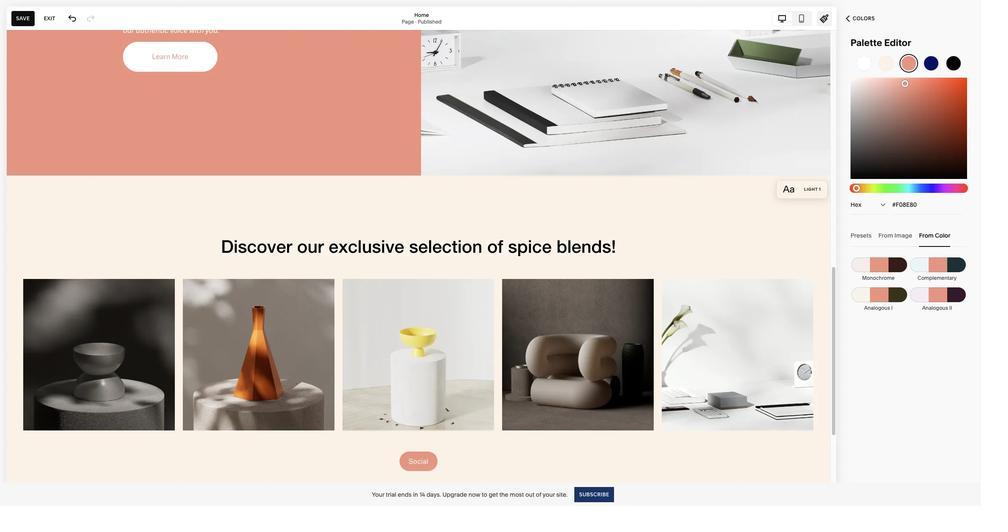 Task type: locate. For each thing, give the bounding box(es) containing it.
in
[[413, 491, 418, 499]]

get
[[489, 491, 498, 499]]

2 analogous from the left
[[922, 305, 948, 311]]

complementary
[[918, 275, 957, 281]]

your
[[372, 491, 385, 499]]

analogous for analogous i
[[864, 305, 890, 311]]

save
[[16, 15, 30, 21]]

published
[[418, 18, 442, 25]]

palette
[[851, 37, 882, 49]]

0 horizontal spatial tab list
[[773, 12, 812, 25]]

0 horizontal spatial from
[[879, 232, 893, 239]]

i
[[892, 305, 893, 311]]

tab list
[[773, 12, 812, 25], [851, 224, 967, 247]]

analogous
[[864, 305, 890, 311], [922, 305, 948, 311]]

editor
[[884, 37, 912, 49]]

subscribe
[[579, 492, 609, 498]]

·
[[415, 18, 417, 25]]

color
[[935, 232, 951, 239]]

1 horizontal spatial from
[[919, 232, 934, 239]]

analogous ii
[[922, 305, 952, 311]]

from for from image
[[879, 232, 893, 239]]

from for from color
[[919, 232, 934, 239]]

0 horizontal spatial analogous
[[864, 305, 890, 311]]

exit button
[[39, 11, 60, 26]]

your trial ends in 14 days. upgrade now to get the most out of your site.
[[372, 491, 568, 499]]

analogous left ii
[[922, 305, 948, 311]]

1 horizontal spatial tab list
[[851, 224, 967, 247]]

palette editor
[[851, 37, 912, 49]]

1 analogous from the left
[[864, 305, 890, 311]]

from left image
[[879, 232, 893, 239]]

page
[[402, 18, 414, 25]]

hex
[[851, 201, 862, 209]]

1 horizontal spatial analogous
[[922, 305, 948, 311]]

analogous left i
[[864, 305, 890, 311]]

colors
[[853, 15, 875, 22]]

1 vertical spatial tab list
[[851, 224, 967, 247]]

color map slider
[[902, 80, 909, 87]]

hue slider slider
[[853, 185, 860, 192]]

from left color
[[919, 232, 934, 239]]

ii
[[950, 305, 952, 311]]

from color button
[[919, 224, 951, 247]]

2 from from the left
[[919, 232, 934, 239]]

from
[[879, 232, 893, 239], [919, 232, 934, 239]]

your
[[543, 491, 555, 499]]

home page · published
[[402, 12, 442, 25]]

presets button
[[851, 224, 872, 247]]

site.
[[556, 491, 568, 499]]

1 from from the left
[[879, 232, 893, 239]]

exit
[[44, 15, 55, 21]]



Task type: describe. For each thing, give the bounding box(es) containing it.
upgrade
[[443, 491, 467, 499]]

Color format field
[[851, 196, 888, 214]]

monochrome
[[862, 275, 895, 281]]

subscribe button
[[575, 487, 614, 502]]

now
[[469, 491, 480, 499]]

tab list containing presets
[[851, 224, 967, 247]]

Hex field
[[893, 200, 963, 210]]

trial
[[386, 491, 396, 499]]

presets
[[851, 232, 872, 239]]

of
[[536, 491, 541, 499]]

to
[[482, 491, 487, 499]]

from image button
[[879, 224, 913, 247]]

from image
[[879, 232, 913, 239]]

analogous for analogous ii
[[922, 305, 948, 311]]

out
[[525, 491, 535, 499]]

analogous i
[[864, 305, 893, 311]]

home
[[415, 12, 429, 18]]

14
[[420, 491, 425, 499]]

most
[[510, 491, 524, 499]]

days.
[[427, 491, 441, 499]]

save button
[[11, 11, 35, 26]]

colors button
[[837, 9, 884, 28]]

0 vertical spatial tab list
[[773, 12, 812, 25]]

ends
[[398, 491, 412, 499]]

the
[[499, 491, 509, 499]]

from color
[[919, 232, 951, 239]]

image
[[895, 232, 913, 239]]



Task type: vqa. For each thing, say whether or not it's contained in the screenshot.
From Color "button"
yes



